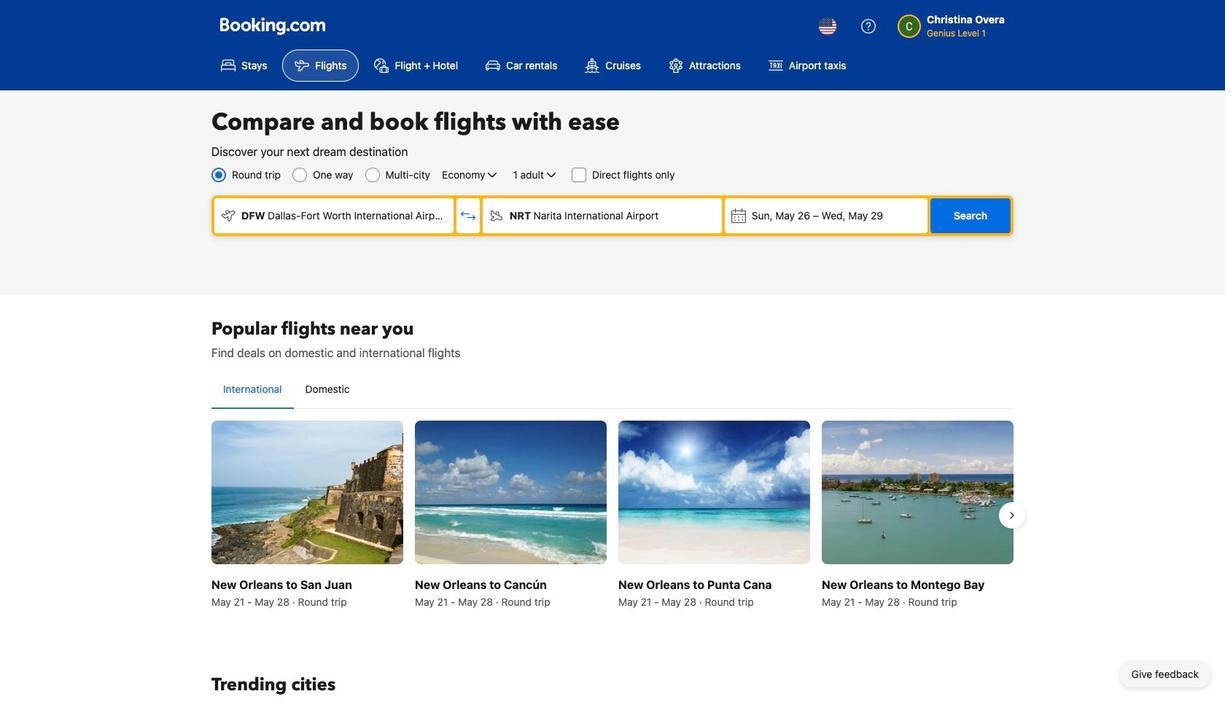 Task type: vqa. For each thing, say whether or not it's contained in the screenshot.
Is for Is there a spa?
no



Task type: locate. For each thing, give the bounding box(es) containing it.
flights homepage image
[[220, 18, 325, 35]]

your account menu christina overa genius level 1 element
[[898, 12, 1005, 40]]

tab list
[[211, 370, 1014, 410]]

region
[[200, 415, 1025, 616]]

new orleans to san juan image
[[211, 421, 403, 565]]



Task type: describe. For each thing, give the bounding box(es) containing it.
new orleans to montego bay image
[[822, 421, 1014, 565]]

new orleans to punta cana image
[[618, 421, 810, 565]]

new orleans to cancún image
[[415, 421, 607, 565]]



